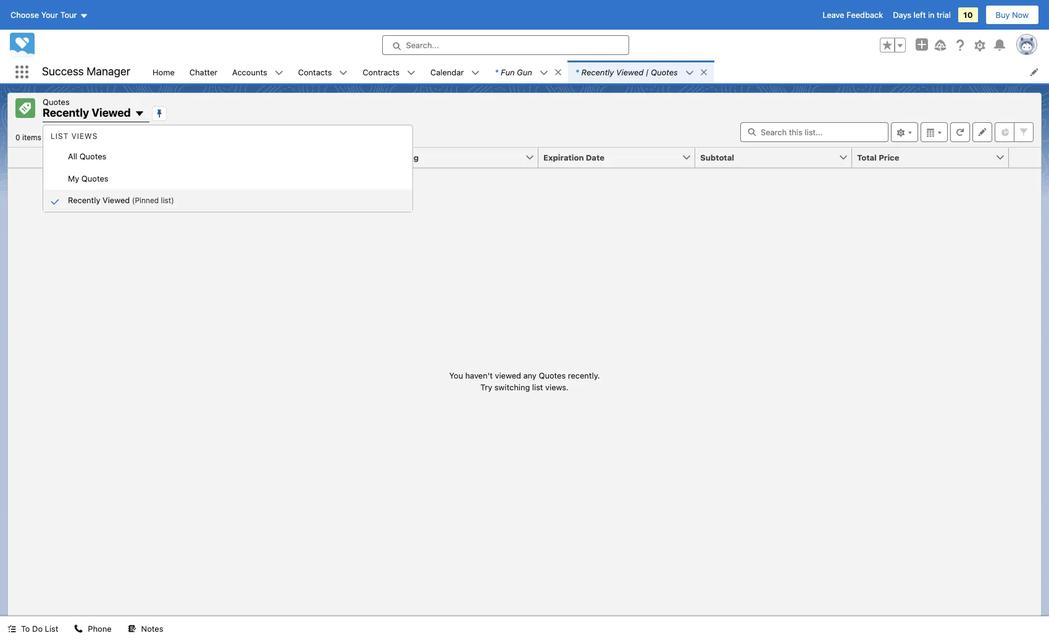 Task type: vqa. For each thing, say whether or not it's contained in the screenshot.
LEFT
yes



Task type: describe. For each thing, give the bounding box(es) containing it.
* for * recently viewed | quotes
[[575, 67, 579, 77]]

updated
[[49, 132, 79, 142]]

viewed for recently viewed (pinned list)
[[103, 195, 130, 205]]

expiration
[[543, 152, 584, 162]]

contacts link
[[291, 61, 339, 83]]

all quotes link
[[43, 146, 413, 168]]

recently viewed|quotes|list view element
[[7, 93, 1042, 616]]

viewed for recently viewed
[[92, 106, 131, 119]]

(pinned
[[132, 196, 159, 205]]

recently viewed status
[[15, 132, 49, 142]]

0
[[15, 132, 20, 142]]

you
[[449, 370, 463, 380]]

my quotes
[[68, 173, 108, 183]]

list views
[[51, 132, 98, 141]]

try
[[481, 382, 492, 392]]

action element
[[1009, 147, 1041, 168]]

calendar list item
[[423, 61, 487, 83]]

price
[[879, 152, 899, 162]]

expiration date
[[543, 152, 605, 162]]

success manager
[[42, 65, 130, 78]]

buy now
[[996, 10, 1029, 20]]

days left in trial
[[893, 10, 951, 20]]

phone
[[88, 624, 112, 634]]

expiration date button
[[539, 147, 682, 167]]

choose your tour
[[10, 10, 77, 20]]

quotes inside you haven't viewed any quotes recently. try switching list views.
[[539, 370, 566, 380]]

subtotal element
[[695, 147, 860, 168]]

total price button
[[852, 147, 996, 167]]

text default image for accounts
[[275, 68, 283, 77]]

any
[[523, 370, 537, 380]]

search... button
[[382, 35, 629, 55]]

subtotal
[[700, 152, 734, 162]]

buy now button
[[985, 5, 1039, 25]]

gun
[[517, 67, 532, 77]]

search...
[[406, 40, 439, 50]]

contracts
[[363, 67, 400, 77]]

calendar link
[[423, 61, 471, 83]]

2 list item from the left
[[568, 61, 714, 83]]

contracts link
[[355, 61, 407, 83]]

home link
[[145, 61, 182, 83]]

trial
[[937, 10, 951, 20]]

total
[[857, 152, 877, 162]]

buy
[[996, 10, 1010, 20]]

quote name
[[70, 152, 119, 162]]

leave feedback link
[[823, 10, 883, 20]]

fun
[[501, 67, 515, 77]]

* for * fun gun
[[495, 67, 498, 77]]

quote name element
[[65, 147, 225, 168]]

few
[[87, 132, 100, 142]]

viewed inside list item
[[616, 67, 644, 77]]

you haven't viewed any quotes recently. try switching list views.
[[449, 370, 600, 392]]

total price
[[857, 152, 899, 162]]

recently.
[[568, 370, 600, 380]]

a
[[81, 132, 85, 142]]

0 items • updated a few seconds ago
[[15, 132, 146, 142]]

text default image inside to do list button
[[7, 625, 16, 633]]

text default image for contacts
[[339, 68, 348, 77]]

date
[[586, 152, 605, 162]]

list inside list box
[[51, 132, 69, 141]]

contracts list item
[[355, 61, 423, 83]]

contacts list item
[[291, 61, 355, 83]]

to do list button
[[0, 616, 66, 641]]

Search Recently Viewed list view. search field
[[740, 122, 889, 142]]

phone button
[[67, 616, 119, 641]]

calendar
[[430, 67, 464, 77]]

days
[[893, 10, 912, 20]]

success
[[42, 65, 84, 78]]

quotes down quote name
[[81, 173, 108, 183]]

name
[[96, 152, 119, 162]]

syncing element
[[382, 147, 546, 168]]

quotes down success
[[43, 97, 70, 107]]

leave feedback
[[823, 10, 883, 20]]

home
[[153, 67, 175, 77]]

leave
[[823, 10, 845, 20]]

cell inside recently viewed|quotes|list view element
[[45, 147, 65, 168]]

none search field inside recently viewed|quotes|list view element
[[740, 122, 889, 142]]

your
[[41, 10, 58, 20]]

seconds
[[102, 132, 131, 142]]

text default image for calendar
[[471, 68, 480, 77]]

tour
[[60, 10, 77, 20]]

views
[[71, 132, 98, 141]]

choose your tour button
[[10, 5, 89, 25]]

my
[[68, 173, 79, 183]]

choose
[[10, 10, 39, 20]]



Task type: locate. For each thing, give the bounding box(es) containing it.
accounts link
[[225, 61, 275, 83]]

chatter
[[189, 67, 217, 77]]

haven't
[[465, 370, 493, 380]]

text default image inside notes button
[[128, 625, 136, 633]]

switching
[[495, 382, 530, 392]]

text default image inside 'accounts' list item
[[275, 68, 283, 77]]

item number image
[[8, 147, 45, 167]]

recently viewed
[[43, 106, 131, 119]]

list)
[[161, 196, 174, 205]]

recently left |
[[582, 67, 614, 77]]

manager
[[87, 65, 130, 78]]

* fun gun
[[495, 67, 532, 77]]

recently viewed (pinned list)
[[68, 195, 174, 205]]

group
[[880, 38, 906, 52]]

views.
[[545, 382, 569, 392]]

viewed
[[495, 370, 521, 380]]

notes button
[[120, 616, 171, 641]]

list
[[51, 132, 69, 141], [45, 624, 58, 634]]

1 vertical spatial viewed
[[92, 106, 131, 119]]

quotes | list views list box
[[43, 127, 413, 212]]

viewed
[[616, 67, 644, 77], [92, 106, 131, 119], [103, 195, 130, 205]]

recently down my quotes
[[68, 195, 100, 205]]

quote
[[70, 152, 94, 162]]

all quotes
[[68, 151, 106, 161]]

text default image right accounts
[[275, 68, 283, 77]]

*
[[495, 67, 498, 77], [575, 67, 579, 77]]

recently for recently viewed (pinned list)
[[68, 195, 100, 205]]

2 * from the left
[[575, 67, 579, 77]]

text default image down search...
[[407, 68, 416, 77]]

all
[[68, 151, 77, 161]]

list right do
[[45, 624, 58, 634]]

quotes down few
[[79, 151, 106, 161]]

1 vertical spatial recently
[[43, 106, 89, 119]]

0 vertical spatial recently
[[582, 67, 614, 77]]

1 * from the left
[[495, 67, 498, 77]]

* right gun
[[575, 67, 579, 77]]

syncing
[[387, 152, 419, 162]]

notes
[[141, 624, 163, 634]]

* left fun
[[495, 67, 498, 77]]

quotes
[[651, 67, 678, 77], [43, 97, 70, 107], [79, 151, 106, 161], [81, 173, 108, 183], [539, 370, 566, 380]]

text default image inside calendar list item
[[471, 68, 480, 77]]

syncing button
[[382, 147, 525, 167]]

expiration date element
[[539, 147, 703, 168]]

do
[[32, 624, 43, 634]]

in
[[928, 10, 935, 20]]

feedback
[[847, 10, 883, 20]]

viewed inside recently viewed|quotes|list view element
[[92, 106, 131, 119]]

accounts list item
[[225, 61, 291, 83]]

viewed up seconds
[[92, 106, 131, 119]]

items
[[22, 132, 41, 142]]

list
[[145, 61, 1049, 83]]

viewed inside quotes | list views list box
[[103, 195, 130, 205]]

ago
[[133, 132, 146, 142]]

0 vertical spatial list
[[51, 132, 69, 141]]

viewed left (pinned
[[103, 195, 130, 205]]

list right •
[[51, 132, 69, 141]]

1 list item from the left
[[487, 61, 568, 83]]

text default image right |
[[685, 68, 694, 77]]

recently up updated
[[43, 106, 89, 119]]

quotes inside list item
[[651, 67, 678, 77]]

text default image right gun
[[540, 68, 548, 77]]

chatter link
[[182, 61, 225, 83]]

text default image inside the contracts list item
[[407, 68, 416, 77]]

1 horizontal spatial *
[[575, 67, 579, 77]]

|
[[646, 67, 649, 77]]

text default image right gun
[[554, 68, 562, 76]]

0 horizontal spatial *
[[495, 67, 498, 77]]

list item
[[487, 61, 568, 83], [568, 61, 714, 83]]

recently inside list item
[[582, 67, 614, 77]]

contacts
[[298, 67, 332, 77]]

text default image right |
[[700, 68, 708, 76]]

1 vertical spatial list
[[45, 624, 58, 634]]

quotes right |
[[651, 67, 678, 77]]

•
[[43, 132, 47, 142]]

text default image
[[554, 68, 562, 76], [275, 68, 283, 77], [339, 68, 348, 77], [471, 68, 480, 77], [685, 68, 694, 77]]

text default image left to
[[7, 625, 16, 633]]

quotes up views. at the bottom right of page
[[539, 370, 566, 380]]

left
[[914, 10, 926, 20]]

text default image right contacts
[[339, 68, 348, 77]]

text default image left 'notes'
[[128, 625, 136, 633]]

quote name button
[[65, 147, 211, 167]]

text default image left the phone
[[74, 625, 83, 633]]

recently for recently viewed
[[43, 106, 89, 119]]

status
[[449, 369, 600, 394]]

to do list
[[21, 624, 58, 634]]

quotes image
[[15, 98, 35, 118]]

accounts
[[232, 67, 267, 77]]

list
[[532, 382, 543, 392]]

list inside button
[[45, 624, 58, 634]]

0 vertical spatial viewed
[[616, 67, 644, 77]]

text default image inside "contacts" list item
[[339, 68, 348, 77]]

list containing home
[[145, 61, 1049, 83]]

2 vertical spatial recently
[[68, 195, 100, 205]]

cell
[[45, 147, 65, 168]]

recently
[[582, 67, 614, 77], [43, 106, 89, 119], [68, 195, 100, 205]]

status containing you haven't viewed any quotes recently.
[[449, 369, 600, 394]]

* recently viewed | quotes
[[575, 67, 678, 77]]

now
[[1012, 10, 1029, 20]]

subtotal button
[[695, 147, 839, 167]]

text default image
[[700, 68, 708, 76], [407, 68, 416, 77], [540, 68, 548, 77], [7, 625, 16, 633], [74, 625, 83, 633], [128, 625, 136, 633]]

viewed left |
[[616, 67, 644, 77]]

text default image inside 'phone' button
[[74, 625, 83, 633]]

None search field
[[740, 122, 889, 142]]

action image
[[1009, 147, 1041, 167]]

10
[[964, 10, 973, 20]]

2 vertical spatial viewed
[[103, 195, 130, 205]]

recently inside quotes | list views list box
[[68, 195, 100, 205]]

to
[[21, 624, 30, 634]]

text default image right calendar
[[471, 68, 480, 77]]

item number element
[[8, 147, 45, 168]]

my quotes link
[[43, 168, 413, 190]]

total price element
[[852, 147, 1017, 168]]



